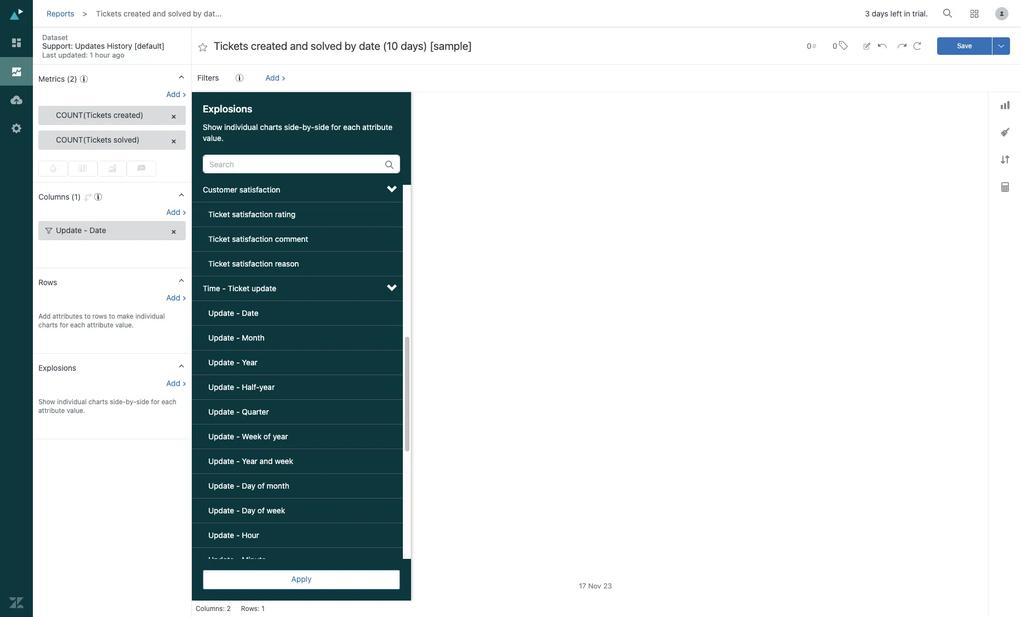 Task type: vqa. For each thing, say whether or not it's contained in the screenshot.
2nd Conversations
no



Task type: describe. For each thing, give the bounding box(es) containing it.
1 horizontal spatial explosions
[[203, 103, 253, 115]]

0 vertical spatial charts
[[260, 122, 282, 132]]

- left minute
[[236, 555, 240, 564]]

customer satisfaction
[[203, 185, 281, 194]]

rows: 1
[[241, 604, 265, 613]]

tickets for tickets created
[[213, 100, 235, 109]]

- down update - week of year
[[236, 456, 240, 466]]

count(tickets for count(tickets solved)
[[56, 135, 112, 144]]

2 vertical spatial each
[[162, 398, 177, 406]]

satisfaction up ticket satisfaction rating
[[240, 185, 281, 194]]

apply button
[[203, 570, 400, 590]]

- left half-
[[236, 382, 240, 392]]

combined shape image
[[1001, 128, 1010, 137]]

0 vertical spatial show
[[203, 122, 222, 132]]

update - half-year
[[208, 382, 275, 392]]

year for update - year
[[242, 358, 258, 367]]

update - hour
[[208, 530, 259, 540]]

zendesk image
[[9, 596, 24, 610]]

- left hour
[[236, 530, 240, 540]]

update - day of month
[[208, 481, 290, 490]]

0 horizontal spatial date
[[90, 226, 106, 235]]

customer
[[203, 185, 237, 194]]

left
[[891, 9, 903, 18]]

solved)
[[114, 135, 140, 144]]

metrics
[[38, 74, 65, 83]]

metrics (2)
[[38, 74, 77, 83]]

equalizer3 image
[[79, 165, 86, 172]]

0 button
[[802, 35, 822, 57]]

0 for 0 dropdown button
[[807, 41, 812, 50]]

2 horizontal spatial open in-app guide image
[[236, 74, 244, 82]]

satisfaction for rating
[[232, 210, 273, 219]]

0 vertical spatial side
[[315, 122, 329, 132]]

2 vertical spatial value.
[[67, 407, 85, 415]]

make
[[117, 312, 134, 320]]

0 button
[[828, 34, 853, 58]]

columns: 2
[[196, 604, 231, 613]]

ticket left the update
[[228, 284, 250, 293]]

count(tickets created) link
[[38, 106, 186, 125]]

2
[[227, 604, 231, 613]]

1 horizontal spatial 1
[[262, 604, 265, 613]]

filter4 image
[[45, 227, 53, 235]]

1 vertical spatial year
[[273, 432, 288, 441]]

tickets created
[[213, 100, 261, 109]]

update up update - year
[[208, 333, 234, 342]]

columns:
[[196, 604, 225, 613]]

apply
[[292, 574, 312, 584]]

Search... field
[[946, 5, 956, 21]]

dataset support: updates history [default] last updated: 1 hour ago
[[42, 33, 165, 59]]

- up update - day of week
[[236, 481, 240, 490]]

of for year
[[264, 432, 271, 441]]

0 vertical spatial show individual charts side-by-side for each attribute value.
[[203, 122, 393, 143]]

add inside add attributes to rows to make individual charts for each attribute value.
[[38, 312, 51, 320]]

1 vertical spatial show
[[38, 398, 55, 406]]

created)
[[114, 110, 143, 120]]

update - minute
[[208, 555, 266, 564]]

time
[[203, 284, 220, 293]]

charts inside add attributes to rows to make individual charts for each attribute value.
[[38, 321, 58, 329]]

2 horizontal spatial each
[[343, 122, 361, 132]]

1 horizontal spatial open in-app guide image
[[94, 193, 102, 201]]

(1)
[[72, 192, 81, 201]]

3 days left in trial.
[[866, 9, 929, 18]]

reason
[[275, 259, 299, 268]]

update - month
[[208, 333, 265, 342]]

tickets for tickets created and solved by dat...
[[96, 9, 122, 18]]

- right time
[[222, 284, 226, 293]]

update down update - month
[[208, 358, 234, 367]]

close2 image inside count(tickets created) link
[[170, 113, 178, 121]]

(2)
[[67, 74, 77, 83]]

satisfaction for comment
[[232, 234, 273, 244]]

other options image
[[998, 41, 1006, 50]]

tickets created and solved by dat...
[[96, 9, 222, 18]]

dataset
[[42, 33, 68, 42]]

0 vertical spatial and
[[153, 9, 166, 18]]

- down time - ticket update
[[236, 308, 240, 318]]

value. inside add attributes to rows to make individual charts for each attribute value.
[[115, 321, 134, 329]]

updated:
[[58, 50, 88, 59]]

update up update - hour
[[208, 506, 234, 515]]

- left month
[[236, 333, 240, 342]]

week for update - day of week
[[267, 506, 285, 515]]

update up update - day of week
[[208, 481, 234, 490]]

individual inside add attributes to rows to make individual charts for each attribute value.
[[135, 312, 165, 320]]

day for week
[[242, 506, 256, 515]]

update - year
[[208, 358, 258, 367]]

by
[[193, 9, 202, 18]]

half-
[[242, 382, 260, 392]]

of for week
[[258, 506, 265, 515]]

update down update - half-year
[[208, 407, 234, 416]]

ago
[[112, 50, 125, 59]]

history
[[107, 41, 132, 50]]

0 vertical spatial by-
[[303, 122, 315, 132]]

1 to from the left
[[84, 312, 91, 320]]

update down update - week of year
[[208, 456, 234, 466]]

count(tickets for count(tickets created)
[[56, 110, 112, 120]]

1 vertical spatial explosions
[[38, 363, 76, 373]]

0 vertical spatial attribute
[[363, 122, 393, 132]]

update - day of week
[[208, 506, 285, 515]]

update - quarter
[[208, 407, 269, 416]]

Search text field
[[204, 156, 386, 172]]

2 horizontal spatial individual
[[224, 122, 258, 132]]

0 horizontal spatial show individual charts side-by-side for each attribute value.
[[38, 398, 177, 415]]

trial.
[[913, 9, 929, 18]]



Task type: locate. For each thing, give the bounding box(es) containing it.
1 vertical spatial close2 image
[[170, 228, 178, 236]]

of
[[264, 432, 271, 441], [258, 481, 265, 490], [258, 506, 265, 515]]

1 horizontal spatial date
[[242, 308, 259, 318]]

1 vertical spatial charts
[[38, 321, 58, 329]]

by-
[[303, 122, 315, 132], [126, 398, 136, 406]]

satisfaction for reason
[[232, 259, 273, 268]]

attribute inside add attributes to rows to make individual charts for each attribute value.
[[87, 321, 114, 329]]

satisfaction up ticket satisfaction comment
[[232, 210, 273, 219]]

update down update - year
[[208, 382, 234, 392]]

1 vertical spatial value.
[[115, 321, 134, 329]]

2 horizontal spatial value.
[[203, 133, 224, 143]]

quarter
[[242, 407, 269, 416]]

created for tickets created
[[237, 100, 261, 109]]

0 vertical spatial update - date
[[56, 226, 106, 235]]

comment
[[275, 234, 308, 244]]

save group
[[938, 37, 1011, 55]]

1 horizontal spatial for
[[151, 398, 160, 406]]

1 vertical spatial attribute
[[87, 321, 114, 329]]

ticket for ticket satisfaction comment
[[208, 234, 230, 244]]

0 right 0 dropdown button
[[833, 41, 838, 50]]

week
[[275, 456, 293, 466], [267, 506, 285, 515]]

day
[[242, 481, 256, 490], [242, 506, 256, 515]]

week up month
[[275, 456, 293, 466]]

0
[[807, 41, 812, 50], [833, 41, 838, 50]]

rows
[[92, 312, 107, 320]]

ticket satisfaction comment
[[208, 234, 308, 244]]

minute
[[242, 555, 266, 564]]

1 horizontal spatial individual
[[135, 312, 165, 320]]

update
[[56, 226, 82, 235], [208, 308, 234, 318], [208, 333, 234, 342], [208, 358, 234, 367], [208, 382, 234, 392], [208, 407, 234, 416], [208, 432, 234, 441], [208, 456, 234, 466], [208, 481, 234, 490], [208, 506, 234, 515], [208, 530, 234, 540], [208, 555, 234, 564]]

year up half-
[[242, 358, 258, 367]]

updates
[[75, 41, 105, 50]]

update down the update - quarter
[[208, 432, 234, 441]]

close2 image
[[170, 138, 178, 145]]

1 count(tickets from the top
[[56, 110, 112, 120]]

year up the update - day of month
[[242, 456, 258, 466]]

None text field
[[214, 39, 785, 53]]

1 day from the top
[[242, 481, 256, 490]]

satisfaction
[[240, 185, 281, 194], [232, 210, 273, 219], [232, 234, 273, 244], [232, 259, 273, 268]]

update down time
[[208, 308, 234, 318]]

0 horizontal spatial for
[[60, 321, 68, 329]]

0 for 0 button
[[833, 41, 838, 50]]

1 0 from the left
[[807, 41, 812, 50]]

days
[[872, 9, 889, 18]]

0 vertical spatial close2 image
[[170, 113, 178, 121]]

0 horizontal spatial tickets
[[96, 9, 122, 18]]

year for update - year and week
[[242, 456, 258, 466]]

1 horizontal spatial show
[[203, 122, 222, 132]]

open in-app guide image up 'tickets created'
[[236, 74, 244, 82]]

month
[[267, 481, 290, 490]]

1 horizontal spatial attribute
[[87, 321, 114, 329]]

1 close2 image from the top
[[170, 113, 178, 121]]

1 horizontal spatial 0
[[833, 41, 838, 50]]

0 horizontal spatial 1
[[90, 50, 93, 59]]

and left solved
[[153, 9, 166, 18]]

add attributes to rows to make individual charts for each attribute value.
[[38, 312, 165, 329]]

1 vertical spatial each
[[70, 321, 85, 329]]

update - date
[[56, 226, 106, 235], [208, 308, 259, 318]]

day up update - day of week
[[242, 481, 256, 490]]

for
[[331, 122, 341, 132], [60, 321, 68, 329], [151, 398, 160, 406]]

2 close2 image from the top
[[170, 228, 178, 236]]

2 to from the left
[[109, 312, 115, 320]]

3
[[866, 9, 870, 18]]

datasets image
[[9, 93, 24, 107]]

1 vertical spatial year
[[242, 456, 258, 466]]

0 vertical spatial day
[[242, 481, 256, 490]]

update - date right filter4 icon
[[56, 226, 106, 235]]

1 horizontal spatial to
[[109, 312, 115, 320]]

rows:
[[241, 604, 260, 613]]

reports
[[47, 9, 74, 18]]

- down update - month
[[236, 358, 240, 367]]

dashboard image
[[9, 36, 24, 50]]

stats up image
[[108, 165, 116, 172]]

1 vertical spatial week
[[267, 506, 285, 515]]

1 right rows:
[[262, 604, 265, 613]]

1 vertical spatial individual
[[135, 312, 165, 320]]

0 vertical spatial side-
[[284, 122, 303, 132]]

satisfaction down ticket satisfaction comment
[[232, 259, 273, 268]]

tickets up dataset support: updates history [default] last updated: 1 hour ago
[[96, 9, 122, 18]]

0 horizontal spatial side
[[136, 398, 149, 406]]

bubble dots image
[[138, 165, 145, 172]]

count(tickets
[[56, 110, 112, 120], [56, 135, 112, 144]]

arrow right14 image
[[182, 36, 192, 46]]

to right rows
[[109, 312, 115, 320]]

year
[[260, 382, 275, 392], [273, 432, 288, 441]]

to
[[84, 312, 91, 320], [109, 312, 115, 320]]

1 vertical spatial update - date
[[208, 308, 259, 318]]

ticket up time
[[208, 259, 230, 268]]

solved
[[168, 9, 191, 18]]

update - date link
[[38, 221, 186, 240]]

1 horizontal spatial each
[[162, 398, 177, 406]]

created
[[124, 9, 151, 18], [237, 100, 261, 109]]

0 horizontal spatial to
[[84, 312, 91, 320]]

0 left 0 button
[[807, 41, 812, 50]]

value.
[[203, 133, 224, 143], [115, 321, 134, 329], [67, 407, 85, 415]]

to left rows
[[84, 312, 91, 320]]

1 horizontal spatial side
[[315, 122, 329, 132]]

support:
[[42, 41, 73, 50]]

zendesk products image
[[971, 10, 979, 18]]

count(tickets inside count(tickets created) link
[[56, 110, 112, 120]]

2 count(tickets from the top
[[56, 135, 112, 144]]

hour
[[95, 50, 110, 59]]

filters
[[197, 73, 219, 82]]

last
[[42, 50, 56, 59]]

1 inside dataset support: updates history [default] last updated: 1 hour ago
[[90, 50, 93, 59]]

for inside add attributes to rows to make individual charts for each attribute value.
[[60, 321, 68, 329]]

1 vertical spatial of
[[258, 481, 265, 490]]

0 vertical spatial count(tickets
[[56, 110, 112, 120]]

of up hour
[[258, 506, 265, 515]]

1 horizontal spatial and
[[260, 456, 273, 466]]

0 horizontal spatial show
[[38, 398, 55, 406]]

droplet2 image
[[49, 165, 57, 172]]

side
[[315, 122, 329, 132], [136, 398, 149, 406]]

0 horizontal spatial explosions
[[38, 363, 76, 373]]

week
[[242, 432, 262, 441]]

1 vertical spatial tickets
[[213, 100, 235, 109]]

update left hour
[[208, 530, 234, 540]]

columns (1)
[[38, 192, 81, 201]]

- right filter4 icon
[[84, 226, 87, 235]]

0 horizontal spatial open in-app guide image
[[80, 75, 88, 83]]

- up update - hour
[[236, 506, 240, 515]]

1 vertical spatial created
[[237, 100, 261, 109]]

arrow down12 image
[[387, 184, 397, 194]]

2 vertical spatial for
[[151, 398, 160, 406]]

side-
[[284, 122, 303, 132], [110, 398, 126, 406]]

1 horizontal spatial show individual charts side-by-side for each attribute value.
[[203, 122, 393, 143]]

1 year from the top
[[242, 358, 258, 367]]

month
[[242, 333, 265, 342]]

close2 image inside "update - date" link
[[170, 228, 178, 236]]

of right the week
[[264, 432, 271, 441]]

each inside add attributes to rows to make individual charts for each attribute value.
[[70, 321, 85, 329]]

of left month
[[258, 481, 265, 490]]

1 vertical spatial day
[[242, 506, 256, 515]]

date up month
[[242, 308, 259, 318]]

1 horizontal spatial charts
[[89, 398, 108, 406]]

1 vertical spatial date
[[242, 308, 259, 318]]

calc image
[[1002, 182, 1009, 192]]

0 vertical spatial created
[[124, 9, 151, 18]]

1 vertical spatial 1
[[262, 604, 265, 613]]

and
[[153, 9, 166, 18], [260, 456, 273, 466]]

arrow down12 image
[[387, 282, 397, 292]]

columns
[[38, 192, 69, 201]]

ticket down ticket satisfaction rating
[[208, 234, 230, 244]]

1 vertical spatial count(tickets
[[56, 135, 112, 144]]

attributes
[[53, 312, 83, 320]]

add
[[266, 73, 280, 82], [166, 89, 180, 99], [166, 207, 180, 217], [166, 293, 180, 302], [38, 312, 51, 320], [166, 379, 180, 388]]

1 left hour
[[90, 50, 93, 59]]

rating
[[275, 210, 296, 219]]

0 horizontal spatial each
[[70, 321, 85, 329]]

explosions down filters
[[203, 103, 253, 115]]

ticket down customer
[[208, 210, 230, 219]]

update - year and week
[[208, 456, 293, 466]]

created for tickets created and solved by dat...
[[124, 9, 151, 18]]

update right filter4 icon
[[56, 226, 82, 235]]

explosions down the attributes on the bottom of page
[[38, 363, 76, 373]]

date right filter4 icon
[[90, 226, 106, 235]]

2 horizontal spatial attribute
[[363, 122, 393, 132]]

year
[[242, 358, 258, 367], [242, 456, 258, 466]]

update down update - hour
[[208, 555, 234, 564]]

year right the week
[[273, 432, 288, 441]]

satisfaction down ticket satisfaction rating
[[232, 234, 273, 244]]

0 horizontal spatial side-
[[110, 398, 126, 406]]

explosions
[[203, 103, 253, 115], [38, 363, 76, 373]]

open in-app guide image right (2)
[[80, 75, 88, 83]]

1 vertical spatial side-
[[110, 398, 126, 406]]

0 horizontal spatial charts
[[38, 321, 58, 329]]

2 0 from the left
[[833, 41, 838, 50]]

dat...
[[204, 9, 222, 18]]

reports image
[[9, 64, 24, 78]]

0 horizontal spatial created
[[124, 9, 151, 18]]

1 vertical spatial show individual charts side-by-side for each attribute value.
[[38, 398, 177, 415]]

tickets down filters
[[213, 100, 235, 109]]

- left quarter
[[236, 407, 240, 416]]

update
[[252, 284, 277, 293]]

1 vertical spatial for
[[60, 321, 68, 329]]

save button
[[938, 37, 993, 55]]

show individual charts side-by-side for each attribute value.
[[203, 122, 393, 143], [38, 398, 177, 415]]

rows
[[38, 278, 57, 287]]

0 horizontal spatial and
[[153, 9, 166, 18]]

week down month
[[267, 506, 285, 515]]

- left the week
[[236, 432, 240, 441]]

count(tickets solved) link
[[38, 131, 186, 150]]

of for month
[[258, 481, 265, 490]]

show
[[203, 122, 222, 132], [38, 398, 55, 406]]

time - ticket update
[[203, 284, 277, 293]]

week for update - year and week
[[275, 456, 293, 466]]

each
[[343, 122, 361, 132], [70, 321, 85, 329], [162, 398, 177, 406]]

2 vertical spatial attribute
[[38, 407, 65, 415]]

in
[[905, 9, 911, 18]]

1 vertical spatial by-
[[126, 398, 136, 406]]

graph image
[[1001, 101, 1010, 109]]

individual
[[224, 122, 258, 132], [135, 312, 165, 320], [57, 398, 87, 406]]

0 vertical spatial value.
[[203, 133, 224, 143]]

ticket satisfaction rating
[[208, 210, 296, 219]]

2 vertical spatial charts
[[89, 398, 108, 406]]

0 vertical spatial individual
[[224, 122, 258, 132]]

ticket satisfaction reason
[[208, 259, 299, 268]]

0 vertical spatial year
[[260, 382, 275, 392]]

2 vertical spatial of
[[258, 506, 265, 515]]

1 horizontal spatial tickets
[[213, 100, 235, 109]]

and up month
[[260, 456, 273, 466]]

0 vertical spatial tickets
[[96, 9, 122, 18]]

update - week of year
[[208, 432, 288, 441]]

charts
[[260, 122, 282, 132], [38, 321, 58, 329], [89, 398, 108, 406]]

2 year from the top
[[242, 456, 258, 466]]

1
[[90, 50, 93, 59], [262, 604, 265, 613]]

1 vertical spatial and
[[260, 456, 273, 466]]

count(tickets inside count(tickets solved) link
[[56, 135, 112, 144]]

count(tickets created)
[[56, 110, 143, 120]]

count(tickets up equalizer3 "icon"
[[56, 135, 112, 144]]

update - date up update - month
[[208, 308, 259, 318]]

1 horizontal spatial created
[[237, 100, 261, 109]]

1 vertical spatial side
[[136, 398, 149, 406]]

ticket for ticket satisfaction rating
[[208, 210, 230, 219]]

save
[[958, 41, 973, 50]]

open in-app guide image
[[236, 74, 244, 82], [80, 75, 88, 83], [94, 193, 102, 201]]

0 inside dropdown button
[[807, 41, 812, 50]]

0 vertical spatial explosions
[[203, 103, 253, 115]]

1 horizontal spatial update - date
[[208, 308, 259, 318]]

date
[[90, 226, 106, 235], [242, 308, 259, 318]]

0 inside button
[[833, 41, 838, 50]]

year up quarter
[[260, 382, 275, 392]]

hour
[[242, 530, 259, 540]]

day down the update - day of month
[[242, 506, 256, 515]]

[default]
[[134, 41, 165, 50]]

0 vertical spatial of
[[264, 432, 271, 441]]

ticket for ticket satisfaction reason
[[208, 259, 230, 268]]

2 horizontal spatial charts
[[260, 122, 282, 132]]

count(tickets up count(tickets solved)
[[56, 110, 112, 120]]

0 horizontal spatial individual
[[57, 398, 87, 406]]

0 vertical spatial week
[[275, 456, 293, 466]]

0 horizontal spatial value.
[[67, 407, 85, 415]]

open in-app guide image right (1)
[[94, 193, 102, 201]]

2 vertical spatial individual
[[57, 398, 87, 406]]

-
[[84, 226, 87, 235], [222, 284, 226, 293], [236, 308, 240, 318], [236, 333, 240, 342], [236, 358, 240, 367], [236, 382, 240, 392], [236, 407, 240, 416], [236, 432, 240, 441], [236, 456, 240, 466], [236, 481, 240, 490], [236, 506, 240, 515], [236, 530, 240, 540], [236, 555, 240, 564]]

0 vertical spatial for
[[331, 122, 341, 132]]

0 horizontal spatial 0
[[807, 41, 812, 50]]

attribute
[[363, 122, 393, 132], [87, 321, 114, 329], [38, 407, 65, 415]]

0 horizontal spatial by-
[[126, 398, 136, 406]]

0 horizontal spatial update - date
[[56, 226, 106, 235]]

arrows image
[[1001, 155, 1010, 164]]

0 vertical spatial date
[[90, 226, 106, 235]]

1 horizontal spatial by-
[[303, 122, 315, 132]]

count(tickets solved)
[[56, 135, 140, 144]]

ticket
[[208, 210, 230, 219], [208, 234, 230, 244], [208, 259, 230, 268], [228, 284, 250, 293]]

admin image
[[9, 121, 24, 135]]

1 horizontal spatial side-
[[284, 122, 303, 132]]

close2 image
[[170, 113, 178, 121], [170, 228, 178, 236]]

day for month
[[242, 481, 256, 490]]

1 horizontal spatial value.
[[115, 321, 134, 329]]

2 day from the top
[[242, 506, 256, 515]]

0 vertical spatial each
[[343, 122, 361, 132]]

0 horizontal spatial attribute
[[38, 407, 65, 415]]



